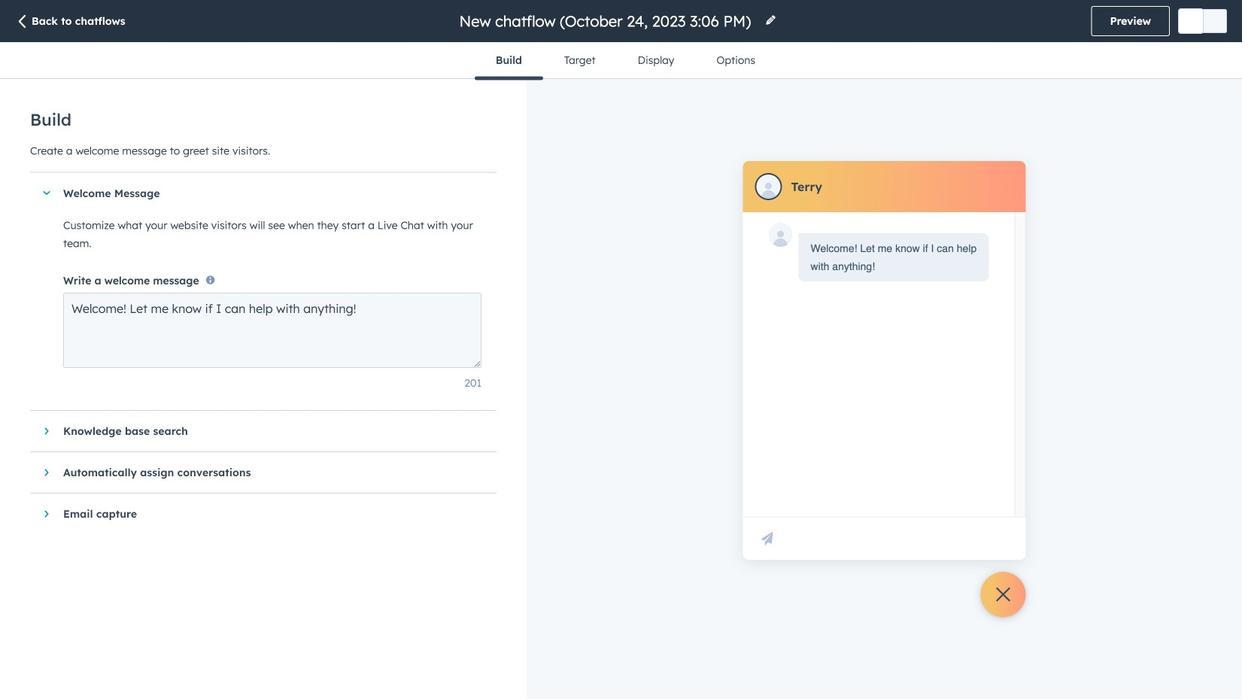 Task type: locate. For each thing, give the bounding box(es) containing it.
None text field
[[63, 293, 482, 368]]

agent says: welcome! let me know if i can help with anything! element
[[811, 239, 977, 275]]

navigation
[[475, 42, 777, 80]]

caret image
[[42, 191, 51, 195], [45, 427, 49, 436], [45, 468, 49, 477], [45, 509, 49, 518]]

None field
[[458, 11, 756, 31]]



Task type: vqa. For each thing, say whether or not it's contained in the screenshot.
the bottom caret icon
yes



